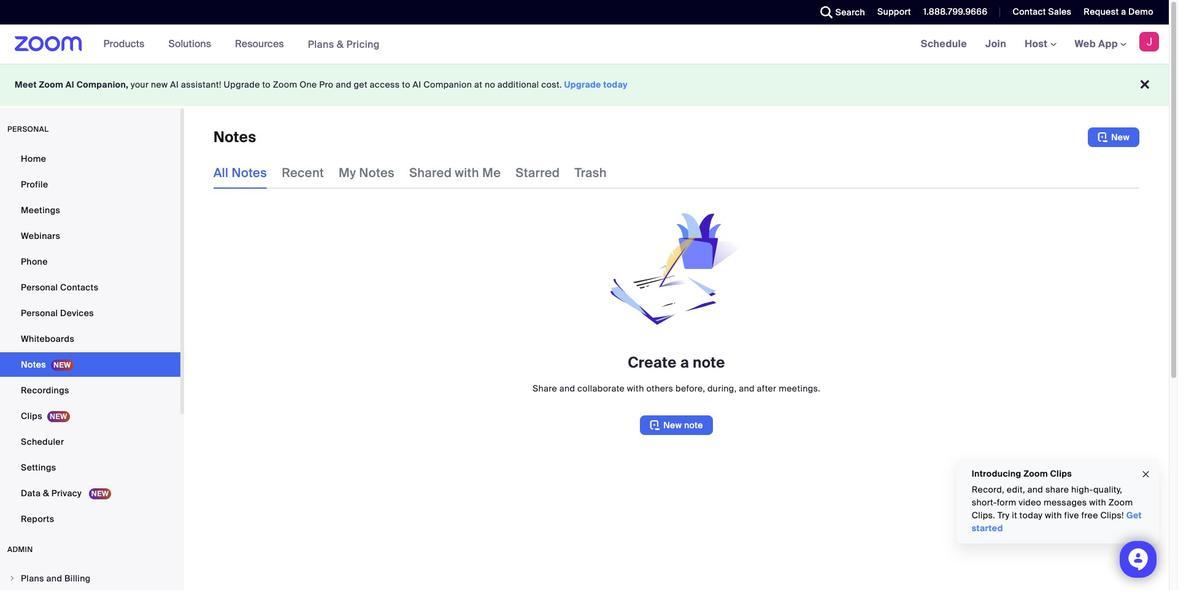 Task type: locate. For each thing, give the bounding box(es) containing it.
close image
[[1141, 468, 1151, 482]]

1 horizontal spatial upgrade
[[564, 79, 601, 90]]

profile picture image
[[1139, 32, 1159, 52]]

new button
[[1088, 128, 1139, 147]]

edit,
[[1007, 485, 1025, 496]]

host button
[[1025, 37, 1056, 50]]

personal down phone
[[21, 282, 58, 293]]

zoom inside record, edit, and share high-quality, short-form video messages with zoom clips. try it today with five free clips!
[[1109, 498, 1133, 509]]

note inside button
[[684, 420, 703, 431]]

a left demo
[[1121, 6, 1126, 17]]

today inside record, edit, and share high-quality, short-form video messages with zoom clips. try it today with five free clips!
[[1020, 510, 1043, 522]]

record, edit, and share high-quality, short-form video messages with zoom clips. try it today with five free clips!
[[972, 485, 1133, 522]]

0 horizontal spatial clips
[[21, 411, 42, 422]]

quality,
[[1094, 485, 1122, 496]]

1 vertical spatial personal
[[21, 308, 58, 319]]

collaborate
[[577, 383, 625, 395]]

shared with me
[[409, 165, 501, 181]]

0 horizontal spatial upgrade
[[224, 79, 260, 90]]

banner
[[0, 25, 1169, 64]]

zoom logo image
[[15, 36, 82, 52]]

clips up share
[[1050, 469, 1072, 480]]

notes right my
[[359, 165, 395, 181]]

& right 'data'
[[43, 488, 49, 499]]

new
[[1111, 132, 1130, 143], [663, 420, 682, 431]]

note up during,
[[693, 353, 725, 372]]

pricing
[[346, 38, 380, 51]]

and left get
[[336, 79, 351, 90]]

1 horizontal spatial to
[[402, 79, 410, 90]]

& inside product information navigation
[[337, 38, 344, 51]]

1 vertical spatial &
[[43, 488, 49, 499]]

a for create
[[680, 353, 689, 372]]

0 vertical spatial plans
[[308, 38, 334, 51]]

meetings.
[[779, 383, 820, 395]]

a up before,
[[680, 353, 689, 372]]

1 vertical spatial a
[[680, 353, 689, 372]]

data
[[21, 488, 41, 499]]

free
[[1082, 510, 1098, 522]]

web app
[[1075, 37, 1118, 50]]

0 horizontal spatial to
[[262, 79, 271, 90]]

introducing
[[972, 469, 1022, 480]]

plans up meet zoom ai companion, your new ai assistant! upgrade to zoom one pro and get access to ai companion at no additional cost. upgrade today
[[308, 38, 334, 51]]

zoom
[[39, 79, 63, 90], [273, 79, 297, 90], [1024, 469, 1048, 480], [1109, 498, 1133, 509]]

& left pricing
[[337, 38, 344, 51]]

clips.
[[972, 510, 995, 522]]

and inside record, edit, and share high-quality, short-form video messages with zoom clips. try it today with five free clips!
[[1028, 485, 1043, 496]]

personal devices link
[[0, 301, 180, 326]]

1 horizontal spatial new
[[1111, 132, 1130, 143]]

meet
[[15, 79, 37, 90]]

clips
[[21, 411, 42, 422], [1050, 469, 1072, 480]]

ai right new at the left top
[[170, 79, 179, 90]]

upgrade down product information navigation
[[224, 79, 260, 90]]

today inside meet zoom ai companion, footer
[[603, 79, 628, 90]]

no
[[485, 79, 495, 90]]

2 horizontal spatial ai
[[413, 79, 421, 90]]

clips link
[[0, 404, 180, 429]]

0 vertical spatial clips
[[21, 411, 42, 422]]

recordings
[[21, 385, 69, 396]]

it
[[1012, 510, 1017, 522]]

0 vertical spatial personal
[[21, 282, 58, 293]]

starred
[[516, 165, 560, 181]]

clips up scheduler
[[21, 411, 42, 422]]

1 vertical spatial plans
[[21, 574, 44, 585]]

create
[[628, 353, 677, 372]]

to right the access
[[402, 79, 410, 90]]

get started
[[972, 510, 1142, 534]]

ai
[[66, 79, 74, 90], [170, 79, 179, 90], [413, 79, 421, 90]]

access
[[370, 79, 400, 90]]

plans & pricing link
[[308, 38, 380, 51], [308, 38, 380, 51]]

0 horizontal spatial new
[[663, 420, 682, 431]]

notes right all
[[232, 165, 267, 181]]

and up video
[[1028, 485, 1043, 496]]

note
[[693, 353, 725, 372], [684, 420, 703, 431]]

with down the messages
[[1045, 510, 1062, 522]]

1 vertical spatial note
[[684, 420, 703, 431]]

five
[[1064, 510, 1079, 522]]

0 vertical spatial new
[[1111, 132, 1130, 143]]

2 ai from the left
[[170, 79, 179, 90]]

search
[[835, 7, 865, 18]]

1 horizontal spatial plans
[[308, 38, 334, 51]]

1 vertical spatial today
[[1020, 510, 1043, 522]]

with left me
[[455, 165, 479, 181]]

after
[[757, 383, 776, 395]]

meetings navigation
[[912, 25, 1169, 64]]

1 personal from the top
[[21, 282, 58, 293]]

notes link
[[0, 353, 180, 377]]

and inside menu item
[[46, 574, 62, 585]]

today
[[603, 79, 628, 90], [1020, 510, 1043, 522]]

home link
[[0, 147, 180, 171]]

solutions
[[168, 37, 211, 50]]

1 horizontal spatial ai
[[170, 79, 179, 90]]

right image
[[9, 576, 16, 583]]

contact sales
[[1013, 6, 1071, 17]]

0 vertical spatial today
[[603, 79, 628, 90]]

&
[[337, 38, 344, 51], [43, 488, 49, 499]]

products
[[103, 37, 144, 50]]

devices
[[60, 308, 94, 319]]

admin
[[7, 545, 33, 555]]

upgrade
[[224, 79, 260, 90], [564, 79, 601, 90]]

high-
[[1071, 485, 1094, 496]]

0 horizontal spatial today
[[603, 79, 628, 90]]

meet zoom ai companion, footer
[[0, 64, 1169, 106]]

trash
[[575, 165, 607, 181]]

personal up whiteboards
[[21, 308, 58, 319]]

me
[[482, 165, 501, 181]]

your
[[131, 79, 149, 90]]

companion
[[424, 79, 472, 90]]

0 horizontal spatial &
[[43, 488, 49, 499]]

zoom up clips!
[[1109, 498, 1133, 509]]

1 vertical spatial clips
[[1050, 469, 1072, 480]]

and left billing
[[46, 574, 62, 585]]

note down before,
[[684, 420, 703, 431]]

& for privacy
[[43, 488, 49, 499]]

reports link
[[0, 507, 180, 532]]

& inside personal menu menu
[[43, 488, 49, 499]]

plans inside menu item
[[21, 574, 44, 585]]

my
[[339, 165, 356, 181]]

plans
[[308, 38, 334, 51], [21, 574, 44, 585]]

1 horizontal spatial today
[[1020, 510, 1043, 522]]

0 vertical spatial &
[[337, 38, 344, 51]]

profile link
[[0, 172, 180, 197]]

with
[[455, 165, 479, 181], [627, 383, 644, 395], [1089, 498, 1106, 509], [1045, 510, 1062, 522]]

ai left companion
[[413, 79, 421, 90]]

sales
[[1048, 6, 1071, 17]]

others
[[646, 383, 673, 395]]

0 vertical spatial a
[[1121, 6, 1126, 17]]

notes inside personal menu menu
[[21, 360, 46, 371]]

0 horizontal spatial a
[[680, 353, 689, 372]]

0 horizontal spatial plans
[[21, 574, 44, 585]]

0 horizontal spatial ai
[[66, 79, 74, 90]]

with inside tabs of all notes page tab list
[[455, 165, 479, 181]]

2 to from the left
[[402, 79, 410, 90]]

notes up recordings at bottom left
[[21, 360, 46, 371]]

2 personal from the top
[[21, 308, 58, 319]]

1 ai from the left
[[66, 79, 74, 90]]

meetings
[[21, 205, 60, 216]]

2 upgrade from the left
[[564, 79, 601, 90]]

personal
[[21, 282, 58, 293], [21, 308, 58, 319]]

schedule
[[921, 37, 967, 50]]

zoom left one
[[273, 79, 297, 90]]

upgrade right cost.
[[564, 79, 601, 90]]

1 horizontal spatial clips
[[1050, 469, 1072, 480]]

products button
[[103, 25, 150, 64]]

1 vertical spatial new
[[663, 420, 682, 431]]

companion,
[[76, 79, 128, 90]]

video
[[1019, 498, 1042, 509]]

all
[[214, 165, 228, 181]]

and
[[336, 79, 351, 90], [559, 383, 575, 395], [739, 383, 755, 395], [1028, 485, 1043, 496], [46, 574, 62, 585]]

contact sales link
[[1003, 0, 1075, 25], [1013, 6, 1071, 17]]

1 horizontal spatial a
[[1121, 6, 1126, 17]]

plans inside product information navigation
[[308, 38, 334, 51]]

ai left the companion,
[[66, 79, 74, 90]]

plans right right icon
[[21, 574, 44, 585]]

to down 'resources' 'dropdown button' on the left top
[[262, 79, 271, 90]]

1 horizontal spatial &
[[337, 38, 344, 51]]

notes up all notes
[[214, 128, 256, 147]]

clips inside personal menu menu
[[21, 411, 42, 422]]

data & privacy
[[21, 488, 84, 499]]

my notes
[[339, 165, 395, 181]]

try
[[998, 510, 1010, 522]]



Task type: describe. For each thing, give the bounding box(es) containing it.
search button
[[811, 0, 868, 25]]

phone
[[21, 256, 48, 268]]

join
[[985, 37, 1006, 50]]

record,
[[972, 485, 1005, 496]]

pro
[[319, 79, 333, 90]]

phone link
[[0, 250, 180, 274]]

get
[[1126, 510, 1142, 522]]

short-
[[972, 498, 997, 509]]

request
[[1084, 6, 1119, 17]]

personal for personal contacts
[[21, 282, 58, 293]]

whiteboards link
[[0, 327, 180, 352]]

home
[[21, 153, 46, 164]]

plans for plans and billing
[[21, 574, 44, 585]]

web app button
[[1075, 37, 1126, 50]]

demo
[[1128, 6, 1153, 17]]

1.888.799.9666
[[923, 6, 987, 17]]

clips!
[[1101, 510, 1124, 522]]

join link
[[976, 25, 1016, 64]]

meet zoom ai companion, your new ai assistant! upgrade to zoom one pro and get access to ai companion at no additional cost. upgrade today
[[15, 79, 628, 90]]

a for request
[[1121, 6, 1126, 17]]

new for new
[[1111, 132, 1130, 143]]

and right share
[[559, 383, 575, 395]]

started
[[972, 523, 1003, 534]]

personal contacts link
[[0, 275, 180, 300]]

0 vertical spatial note
[[693, 353, 725, 372]]

zoom right meet at the left
[[39, 79, 63, 90]]

introducing zoom clips
[[972, 469, 1072, 480]]

during,
[[707, 383, 737, 395]]

resources
[[235, 37, 284, 50]]

one
[[300, 79, 317, 90]]

get
[[354, 79, 367, 90]]

meetings link
[[0, 198, 180, 223]]

1 upgrade from the left
[[224, 79, 260, 90]]

plans and billing
[[21, 574, 91, 585]]

profile
[[21, 179, 48, 190]]

product information navigation
[[94, 25, 389, 64]]

share
[[533, 383, 557, 395]]

before,
[[676, 383, 705, 395]]

personal
[[7, 125, 49, 134]]

upgrade today link
[[564, 79, 628, 90]]

webinars
[[21, 231, 60, 242]]

cost.
[[541, 79, 562, 90]]

personal menu menu
[[0, 147, 180, 533]]

new note button
[[640, 416, 713, 436]]

assistant!
[[181, 79, 221, 90]]

additional
[[497, 79, 539, 90]]

recent
[[282, 165, 324, 181]]

new
[[151, 79, 168, 90]]

support
[[877, 6, 911, 17]]

scheduler
[[21, 437, 64, 448]]

contacts
[[60, 282, 98, 293]]

personal devices
[[21, 308, 94, 319]]

resources button
[[235, 25, 289, 64]]

settings link
[[0, 456, 180, 480]]

recordings link
[[0, 379, 180, 403]]

personal for personal devices
[[21, 308, 58, 319]]

and left after
[[739, 383, 755, 395]]

data & privacy link
[[0, 482, 180, 506]]

plans and billing menu item
[[0, 568, 180, 591]]

webinars link
[[0, 224, 180, 248]]

plans & pricing
[[308, 38, 380, 51]]

app
[[1098, 37, 1118, 50]]

privacy
[[51, 488, 82, 499]]

& for pricing
[[337, 38, 344, 51]]

create a note
[[628, 353, 725, 372]]

banner containing products
[[0, 25, 1169, 64]]

all notes
[[214, 165, 267, 181]]

1 to from the left
[[262, 79, 271, 90]]

plans for plans & pricing
[[308, 38, 334, 51]]

messages
[[1044, 498, 1087, 509]]

new note
[[663, 420, 703, 431]]

3 ai from the left
[[413, 79, 421, 90]]

solutions button
[[168, 25, 217, 64]]

personal contacts
[[21, 282, 98, 293]]

share and collaborate with others before, during, and after meetings.
[[533, 383, 820, 395]]

reports
[[21, 514, 54, 525]]

and inside meet zoom ai companion, footer
[[336, 79, 351, 90]]

settings
[[21, 463, 56, 474]]

scheduler link
[[0, 430, 180, 455]]

new for new note
[[663, 420, 682, 431]]

host
[[1025, 37, 1050, 50]]

zoom up edit,
[[1024, 469, 1048, 480]]

with up free
[[1089, 498, 1106, 509]]

with left others
[[627, 383, 644, 395]]

request a demo
[[1084, 6, 1153, 17]]

schedule link
[[912, 25, 976, 64]]

web
[[1075, 37, 1096, 50]]

tabs of all notes page tab list
[[214, 157, 607, 189]]

billing
[[64, 574, 91, 585]]



Task type: vqa. For each thing, say whether or not it's contained in the screenshot.
topmost Personal
yes



